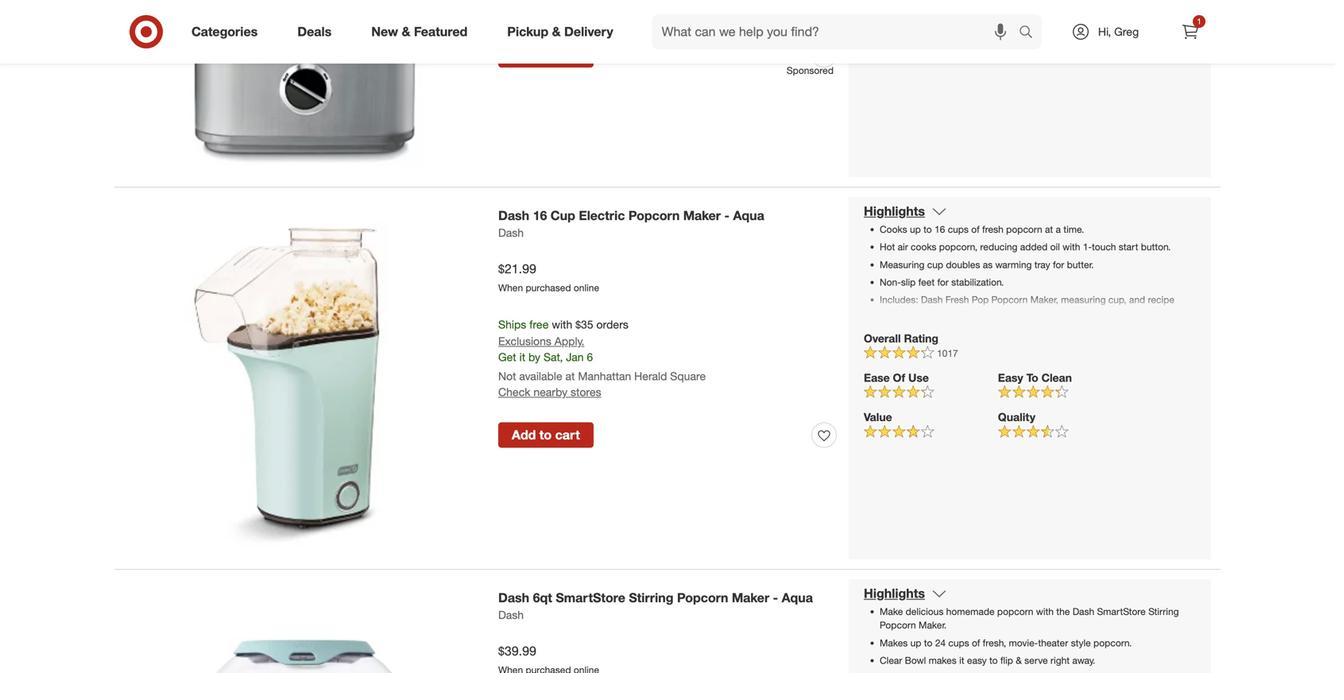 Task type: vqa. For each thing, say whether or not it's contained in the screenshot.
FROM
no



Task type: describe. For each thing, give the bounding box(es) containing it.
check
[[498, 385, 531, 399]]

$39.99
[[498, 643, 537, 659]]

1 clean from the top
[[1042, 28, 1072, 42]]

ease
[[864, 371, 890, 385]]

smartstore inside dash 6qt smartstore stirring popcorn maker - aqua dash
[[556, 590, 626, 606]]

maker for electric
[[683, 208, 721, 223]]

new & featured link
[[358, 14, 488, 49]]

time.
[[1064, 223, 1085, 235]]

away.
[[1073, 655, 1096, 666]]

sponsored
[[787, 64, 834, 76]]

popcorn inside cooks up to 16 cups of fresh popcorn at a time. hot air cooks popcorn, reducing added oil with 1-touch start button. measuring cup doubles as warming tray for butter. non-slip feet for stabilization. includes: dash fresh pop popcorn maker, measuring cup, and recipe guide.
[[1006, 223, 1043, 235]]

make delicious homemade popcorn with the dash smartstore stirring popcorn maker. makes up to 24 cups of fresh, movie-theater style popcorn. clear bowl makes it easy to flip & serve right away.
[[880, 606, 1179, 666]]

oil
[[1051, 241, 1060, 253]]

16 inside dash 16 cup electric popcorn maker - aqua dash
[[533, 208, 547, 223]]

makes
[[929, 655, 957, 666]]

dash link for dash 6qt smartstore stirring popcorn maker - aqua
[[498, 607, 524, 623]]

ships
[[498, 318, 526, 332]]

$35
[[576, 318, 594, 332]]

cup,
[[1109, 294, 1127, 306]]

dash left cup
[[498, 208, 530, 223]]

use
[[909, 371, 929, 385]]

dash 6qt smartstore stirring popcorn maker - aqua link
[[498, 589, 837, 607]]

start
[[1119, 241, 1139, 253]]

$21.99
[[498, 261, 537, 277]]

serve
[[1025, 655, 1048, 666]]

hot
[[880, 241, 895, 253]]

new
[[371, 24, 398, 39]]

smartstore inside make delicious homemade popcorn with the dash smartstore stirring popcorn maker. makes up to 24 cups of fresh, movie-theater style popcorn. clear bowl makes it easy to flip & serve right away.
[[1097, 606, 1146, 618]]

apply.
[[555, 334, 585, 348]]

includes:
[[880, 294, 919, 306]]

dash up the $21.99
[[498, 226, 524, 240]]

1 vertical spatial easy
[[998, 371, 1024, 385]]

dash inside cooks up to 16 cups of fresh popcorn at a time. hot air cooks popcorn, reducing added oil with 1-touch start button. measuring cup doubles as warming tray for butter. non-slip feet for stabilization. includes: dash fresh pop popcorn maker, measuring cup, and recipe guide.
[[921, 294, 943, 306]]

butter.
[[1067, 259, 1094, 270]]

herald
[[634, 369, 667, 383]]

delicious
[[906, 606, 944, 618]]

exclusions
[[498, 334, 552, 348]]

when
[[498, 282, 523, 294]]

$21.99 when purchased online
[[498, 261, 599, 294]]

deals
[[297, 24, 332, 39]]

manhattan
[[578, 369, 631, 383]]

touch
[[1092, 241, 1116, 253]]

make
[[880, 606, 903, 618]]

guide.
[[880, 307, 906, 319]]

deals link
[[284, 14, 352, 49]]

add
[[512, 427, 536, 443]]

24
[[935, 637, 946, 649]]

hi,
[[1099, 25, 1111, 39]]

popcorn inside dash 16 cup electric popcorn maker - aqua dash
[[629, 208, 680, 223]]

greg
[[1115, 25, 1139, 39]]

stirring inside dash 6qt smartstore stirring popcorn maker - aqua dash
[[629, 590, 674, 606]]

delivery
[[564, 24, 613, 39]]

fresh
[[946, 294, 969, 306]]

movie-
[[1009, 637, 1038, 649]]

by
[[529, 350, 541, 364]]

button.
[[1141, 241, 1171, 253]]

orders
[[597, 318, 629, 332]]

& for pickup
[[552, 24, 561, 39]]

fresh,
[[983, 637, 1007, 649]]

cup
[[551, 208, 575, 223]]

& inside make delicious homemade popcorn with the dash smartstore stirring popcorn maker. makes up to 24 cups of fresh, movie-theater style popcorn. clear bowl makes it easy to flip & serve right away.
[[1016, 655, 1022, 666]]

exclusions apply. button
[[498, 333, 585, 349]]

of inside make delicious homemade popcorn with the dash smartstore stirring popcorn maker. makes up to 24 cups of fresh, movie-theater style popcorn. clear bowl makes it easy to flip & serve right away.
[[972, 637, 980, 649]]

1 link
[[1173, 14, 1208, 49]]

& for new
[[402, 24, 411, 39]]

pickup & delivery link
[[494, 14, 633, 49]]

popcorn.
[[1094, 637, 1132, 649]]

at inside cooks up to 16 cups of fresh popcorn at a time. hot air cooks popcorn, reducing added oil with 1-touch start button. measuring cup doubles as warming tray for butter. non-slip feet for stabilization. includes: dash fresh pop popcorn maker, measuring cup, and recipe guide.
[[1045, 223, 1053, 235]]

a
[[1056, 223, 1061, 235]]

it inside make delicious homemade popcorn with the dash smartstore stirring popcorn maker. makes up to 24 cups of fresh, movie-theater style popcorn. clear bowl makes it easy to flip & serve right away.
[[960, 655, 965, 666]]

categories
[[192, 24, 258, 39]]

non-
[[880, 276, 901, 288]]

2 clean from the top
[[1042, 371, 1072, 385]]

dash 16 cup electric popcorn maker - aqua dash
[[498, 208, 765, 240]]

1-
[[1083, 241, 1092, 253]]

1017
[[937, 347, 958, 359]]

air
[[898, 241, 908, 253]]

with inside cooks up to 16 cups of fresh popcorn at a time. hot air cooks popcorn, reducing added oil with 1-touch start button. measuring cup doubles as warming tray for butter. non-slip feet for stabilization. includes: dash fresh pop popcorn maker, measuring cup, and recipe guide.
[[1063, 241, 1081, 253]]

featured
[[414, 24, 468, 39]]

theater
[[1038, 637, 1069, 649]]

popcorn,
[[939, 241, 978, 253]]

square
[[670, 369, 706, 383]]

added
[[1021, 241, 1048, 253]]

style
[[1071, 637, 1091, 649]]

tray
[[1035, 259, 1051, 270]]

dash up $39.99
[[498, 608, 524, 622]]

dash 6qt smartstore stirring popcorn maker - aqua dash
[[498, 590, 813, 622]]

stores
[[571, 385, 601, 399]]

at inside ships free with $35 orders exclusions apply. get it by sat, jan 6 not available at manhattan herald square check nearby stores
[[566, 369, 575, 383]]

2 easy to clean from the top
[[998, 371, 1072, 385]]

popcorn inside make delicious homemade popcorn with the dash smartstore stirring popcorn maker. makes up to 24 cups of fresh, movie-theater style popcorn. clear bowl makes it easy to flip & serve right away.
[[998, 606, 1034, 618]]

measuring
[[1061, 294, 1106, 306]]

6
[[587, 350, 593, 364]]

16 inside cooks up to 16 cups of fresh popcorn at a time. hot air cooks popcorn, reducing added oil with 1-touch start button. measuring cup doubles as warming tray for butter. non-slip feet for stabilization. includes: dash fresh pop popcorn maker, measuring cup, and recipe guide.
[[935, 223, 945, 235]]

stirring inside make delicious homemade popcorn with the dash smartstore stirring popcorn maker. makes up to 24 cups of fresh, movie-theater style popcorn. clear bowl makes it easy to flip & serve right away.
[[1149, 606, 1179, 618]]

cart
[[555, 427, 580, 443]]

to left hi,
[[1027, 28, 1039, 42]]

up inside cooks up to 16 cups of fresh popcorn at a time. hot air cooks popcorn, reducing added oil with 1-touch start button. measuring cup doubles as warming tray for butter. non-slip feet for stabilization. includes: dash fresh pop popcorn maker, measuring cup, and recipe guide.
[[910, 223, 921, 235]]

bowl
[[905, 655, 926, 666]]

get
[[498, 350, 516, 364]]

- for stirring
[[773, 590, 778, 606]]

ships free with $35 orders exclusions apply. get it by sat, jan 6 not available at manhattan herald square check nearby stores
[[498, 318, 706, 399]]

cups inside make delicious homemade popcorn with the dash smartstore stirring popcorn maker. makes up to 24 cups of fresh, movie-theater style popcorn. clear bowl makes it easy to flip & serve right away.
[[949, 637, 970, 649]]

with inside ships free with $35 orders exclusions apply. get it by sat, jan 6 not available at manhattan herald square check nearby stores
[[552, 318, 573, 332]]

0 vertical spatial easy
[[998, 28, 1024, 42]]



Task type: locate. For each thing, give the bounding box(es) containing it.
maker inside dash 6qt smartstore stirring popcorn maker - aqua dash
[[732, 590, 770, 606]]

clear
[[880, 655, 903, 666]]

1 easy to clean from the top
[[998, 28, 1072, 42]]

cooks up to 16 cups of fresh popcorn at a time. hot air cooks popcorn, reducing added oil with 1-touch start button. measuring cup doubles as warming tray for butter. non-slip feet for stabilization. includes: dash fresh pop popcorn maker, measuring cup, and recipe guide.
[[880, 223, 1175, 319]]

search
[[1012, 25, 1050, 41]]

add to cart
[[512, 427, 580, 443]]

dash 6qt smartstore stirring popcorn maker - aqua image
[[130, 585, 481, 673], [130, 585, 481, 673]]

value
[[864, 410, 892, 424]]

2 horizontal spatial &
[[1016, 655, 1022, 666]]

0 vertical spatial popcorn
[[1006, 223, 1043, 235]]

1 vertical spatial with
[[552, 318, 573, 332]]

of left use
[[893, 371, 906, 385]]

1 vertical spatial of
[[893, 371, 906, 385]]

16 left cup
[[533, 208, 547, 223]]

1 vertical spatial for
[[938, 276, 949, 288]]

pickup
[[507, 24, 549, 39]]

1 horizontal spatial for
[[1053, 259, 1065, 270]]

16 up cooks
[[935, 223, 945, 235]]

0 horizontal spatial at
[[566, 369, 575, 383]]

0 vertical spatial highlights
[[864, 203, 925, 219]]

1 horizontal spatial aqua
[[782, 590, 813, 606]]

1 vertical spatial easy to clean
[[998, 371, 1072, 385]]

2 horizontal spatial with
[[1063, 241, 1081, 253]]

easy inside make delicious homemade popcorn with the dash smartstore stirring popcorn maker. makes up to 24 cups of fresh, movie-theater style popcorn. clear bowl makes it easy to flip & serve right away.
[[967, 655, 987, 666]]

0 vertical spatial cups
[[948, 223, 969, 235]]

up up cooks
[[910, 223, 921, 235]]

cups right 24
[[949, 637, 970, 649]]

1 vertical spatial aqua
[[782, 590, 813, 606]]

1 vertical spatial at
[[566, 369, 575, 383]]

easy
[[998, 28, 1024, 42], [998, 371, 1024, 385], [967, 655, 987, 666]]

clean left hi,
[[1042, 28, 1072, 42]]

1 highlights button from the top
[[864, 203, 948, 219]]

stirring
[[629, 590, 674, 606], [1149, 606, 1179, 618]]

it left the "by"
[[520, 350, 526, 364]]

popcorn
[[629, 208, 680, 223], [992, 294, 1028, 306], [677, 590, 729, 606], [880, 619, 916, 631]]

2 highlights from the top
[[864, 586, 925, 601]]

0 vertical spatial aqua
[[733, 208, 765, 223]]

6qt
[[533, 590, 552, 606]]

0 vertical spatial with
[[1063, 241, 1081, 253]]

0 vertical spatial clean
[[1042, 28, 1072, 42]]

popcorn inside dash 6qt smartstore stirring popcorn maker - aqua dash
[[677, 590, 729, 606]]

popcorn inside make delicious homemade popcorn with the dash smartstore stirring popcorn maker. makes up to 24 cups of fresh, movie-theater style popcorn. clear bowl makes it easy to flip & serve right away.
[[880, 619, 916, 631]]

measuring
[[880, 259, 925, 270]]

up up the bowl
[[911, 637, 922, 649]]

highlights
[[864, 203, 925, 219], [864, 586, 925, 601]]

dash link up the $21.99
[[498, 225, 524, 241]]

0 horizontal spatial it
[[520, 350, 526, 364]]

1 vertical spatial popcorn
[[998, 606, 1034, 618]]

cooks
[[911, 241, 937, 253]]

jan
[[566, 350, 584, 364]]

2 dash link from the top
[[498, 607, 524, 623]]

dash link up $39.99
[[498, 607, 524, 623]]

& right flip
[[1016, 655, 1022, 666]]

as
[[983, 259, 993, 270]]

1 vertical spatial it
[[960, 655, 965, 666]]

online
[[574, 282, 599, 294]]

& right new
[[402, 24, 411, 39]]

and
[[1129, 294, 1146, 306]]

aqua inside dash 6qt smartstore stirring popcorn maker - aqua dash
[[782, 590, 813, 606]]

0 horizontal spatial stirring
[[629, 590, 674, 606]]

What can we help you find? suggestions appear below search field
[[652, 14, 1023, 49]]

overall rating
[[864, 331, 939, 345]]

0 vertical spatial easy to clean
[[998, 28, 1072, 42]]

1 horizontal spatial maker
[[732, 590, 770, 606]]

dash right the
[[1073, 606, 1095, 618]]

2 vertical spatial with
[[1036, 606, 1054, 618]]

0 horizontal spatial maker
[[683, 208, 721, 223]]

to left 24
[[924, 637, 933, 649]]

0 horizontal spatial 16
[[533, 208, 547, 223]]

highlights button up the make
[[864, 586, 948, 602]]

with up "apply." in the left of the page
[[552, 318, 573, 332]]

1 horizontal spatial 16
[[935, 223, 945, 235]]

0 vertical spatial -
[[725, 208, 730, 223]]

categories link
[[178, 14, 278, 49]]

at
[[1045, 223, 1053, 235], [566, 369, 575, 383]]

1 horizontal spatial with
[[1036, 606, 1054, 618]]

warming
[[996, 259, 1032, 270]]

1 vertical spatial -
[[773, 590, 778, 606]]

1 vertical spatial highlights button
[[864, 586, 948, 602]]

check nearby stores button
[[498, 384, 601, 400]]

1 horizontal spatial &
[[552, 24, 561, 39]]

0 horizontal spatial with
[[552, 318, 573, 332]]

to inside button
[[540, 427, 552, 443]]

sat,
[[544, 350, 563, 364]]

hi, greg
[[1099, 25, 1139, 39]]

0 vertical spatial it
[[520, 350, 526, 364]]

1 dash link from the top
[[498, 225, 524, 241]]

popcorn up the movie-
[[998, 606, 1034, 618]]

1 vertical spatial clean
[[1042, 371, 1072, 385]]

for right feet at right
[[938, 276, 949, 288]]

doubles
[[946, 259, 980, 270]]

0 vertical spatial at
[[1045, 223, 1053, 235]]

of
[[972, 223, 980, 235], [893, 371, 906, 385], [972, 637, 980, 649]]

with left the
[[1036, 606, 1054, 618]]

cups up popcorn, on the right top
[[948, 223, 969, 235]]

0 vertical spatial highlights button
[[864, 203, 948, 219]]

ease of use
[[864, 371, 929, 385]]

2 highlights button from the top
[[864, 586, 948, 602]]

0 horizontal spatial smartstore
[[556, 590, 626, 606]]

dash link for dash 16 cup electric popcorn maker - aqua
[[498, 225, 524, 241]]

highlights up 'cooks'
[[864, 203, 925, 219]]

cup
[[928, 259, 944, 270]]

1 vertical spatial dash link
[[498, 607, 524, 623]]

dash 16 cup electric popcorn maker - aqua image
[[130, 203, 481, 554], [130, 203, 481, 554]]

highlights button for cooks up to 16 cups of fresh popcorn at a time.
[[864, 203, 948, 219]]

0 vertical spatial for
[[1053, 259, 1065, 270]]

up
[[910, 223, 921, 235], [911, 637, 922, 649]]

fresh
[[983, 223, 1004, 235]]

0 horizontal spatial aqua
[[733, 208, 765, 223]]

popcorn up added on the top right of page
[[1006, 223, 1043, 235]]

overall
[[864, 331, 901, 345]]

to up cooks
[[924, 223, 932, 235]]

to left flip
[[990, 655, 998, 666]]

1 horizontal spatial at
[[1045, 223, 1053, 235]]

dash down feet at right
[[921, 294, 943, 306]]

to inside cooks up to 16 cups of fresh popcorn at a time. hot air cooks popcorn, reducing added oil with 1-touch start button. measuring cup doubles as warming tray for butter. non-slip feet for stabilization. includes: dash fresh pop popcorn maker, measuring cup, and recipe guide.
[[924, 223, 932, 235]]

cups inside cooks up to 16 cups of fresh popcorn at a time. hot air cooks popcorn, reducing added oil with 1-touch start button. measuring cup doubles as warming tray for butter. non-slip feet for stabilization. includes: dash fresh pop popcorn maker, measuring cup, and recipe guide.
[[948, 223, 969, 235]]

dash inside make delicious homemade popcorn with the dash smartstore stirring popcorn maker. makes up to 24 cups of fresh, movie-theater style popcorn. clear bowl makes it easy to flip & serve right away.
[[1073, 606, 1095, 618]]

- inside dash 16 cup electric popcorn maker - aqua dash
[[725, 208, 730, 223]]

pickup & delivery
[[507, 24, 613, 39]]

& right pickup
[[552, 24, 561, 39]]

highlights button for make delicious homemade popcorn with the dash smartstore stirring popcorn maker.
[[864, 586, 948, 602]]

the
[[1057, 606, 1070, 618]]

slip
[[901, 276, 916, 288]]

to up quality
[[1027, 371, 1039, 385]]

1 vertical spatial cups
[[949, 637, 970, 649]]

cuisinart pure indulgence 2qt frozen yogurt-sorbet & ice cream maker - chrome - ice-30bcp1 image
[[130, 0, 481, 171], [130, 0, 481, 171]]

of left 'fresh,'
[[972, 637, 980, 649]]

to
[[1027, 28, 1039, 42], [924, 223, 932, 235], [1027, 371, 1039, 385], [540, 427, 552, 443], [924, 637, 933, 649], [990, 655, 998, 666]]

for right tray
[[1053, 259, 1065, 270]]

of inside cooks up to 16 cups of fresh popcorn at a time. hot air cooks popcorn, reducing added oil with 1-touch start button. measuring cup doubles as warming tray for butter. non-slip feet for stabilization. includes: dash fresh pop popcorn maker, measuring cup, and recipe guide.
[[972, 223, 980, 235]]

free
[[530, 318, 549, 332]]

smartstore
[[556, 590, 626, 606], [1097, 606, 1146, 618]]

flip
[[1001, 655, 1013, 666]]

1 highlights from the top
[[864, 203, 925, 219]]

makes
[[880, 637, 908, 649]]

add to cart button
[[498, 422, 594, 448]]

maker for stirring
[[732, 590, 770, 606]]

clean down maker,
[[1042, 371, 1072, 385]]

highlights button up 'cooks'
[[864, 203, 948, 219]]

with inside make delicious homemade popcorn with the dash smartstore stirring popcorn maker. makes up to 24 cups of fresh, movie-theater style popcorn. clear bowl makes it easy to flip & serve right away.
[[1036, 606, 1054, 618]]

to right add
[[540, 427, 552, 443]]

at left a
[[1045, 223, 1053, 235]]

maker inside dash 16 cup electric popcorn maker - aqua dash
[[683, 208, 721, 223]]

electric
[[579, 208, 625, 223]]

with
[[1063, 241, 1081, 253], [552, 318, 573, 332], [1036, 606, 1054, 618]]

&
[[402, 24, 411, 39], [552, 24, 561, 39], [1016, 655, 1022, 666]]

up inside make delicious homemade popcorn with the dash smartstore stirring popcorn maker. makes up to 24 cups of fresh, movie-theater style popcorn. clear bowl makes it easy to flip & serve right away.
[[911, 637, 922, 649]]

1 horizontal spatial -
[[773, 590, 778, 606]]

easy to clean
[[998, 28, 1072, 42], [998, 371, 1072, 385]]

1 vertical spatial highlights
[[864, 586, 925, 601]]

- inside dash 6qt smartstore stirring popcorn maker - aqua dash
[[773, 590, 778, 606]]

for
[[1053, 259, 1065, 270], [938, 276, 949, 288]]

1 horizontal spatial stirring
[[1149, 606, 1179, 618]]

smartstore up "popcorn." in the right bottom of the page
[[1097, 606, 1146, 618]]

1
[[1197, 16, 1202, 26]]

1 horizontal spatial it
[[960, 655, 965, 666]]

easy to clean left hi,
[[998, 28, 1072, 42]]

popcorn
[[1006, 223, 1043, 235], [998, 606, 1034, 618]]

homemade
[[946, 606, 995, 618]]

highlights up the make
[[864, 586, 925, 601]]

0 vertical spatial dash link
[[498, 225, 524, 241]]

highlights for cooks up to 16 cups of fresh popcorn at a time.
[[864, 203, 925, 219]]

2 vertical spatial easy
[[967, 655, 987, 666]]

not
[[498, 369, 516, 383]]

0 vertical spatial up
[[910, 223, 921, 235]]

1 horizontal spatial smartstore
[[1097, 606, 1146, 618]]

1 vertical spatial up
[[911, 637, 922, 649]]

- for electric
[[725, 208, 730, 223]]

cooks
[[880, 223, 907, 235]]

aqua for electric
[[733, 208, 765, 223]]

with left 1-
[[1063, 241, 1081, 253]]

dash left 6qt
[[498, 590, 530, 606]]

2 vertical spatial of
[[972, 637, 980, 649]]

of left fresh
[[972, 223, 980, 235]]

search button
[[1012, 14, 1050, 52]]

recipe
[[1148, 294, 1175, 306]]

aqua inside dash 16 cup electric popcorn maker - aqua dash
[[733, 208, 765, 223]]

0 horizontal spatial &
[[402, 24, 411, 39]]

1 vertical spatial maker
[[732, 590, 770, 606]]

0 vertical spatial maker
[[683, 208, 721, 223]]

smartstore right 6qt
[[556, 590, 626, 606]]

it
[[520, 350, 526, 364], [960, 655, 965, 666]]

quality
[[998, 410, 1036, 424]]

0 horizontal spatial -
[[725, 208, 730, 223]]

0 vertical spatial of
[[972, 223, 980, 235]]

popcorn inside cooks up to 16 cups of fresh popcorn at a time. hot air cooks popcorn, reducing added oil with 1-touch start button. measuring cup doubles as warming tray for butter. non-slip feet for stabilization. includes: dash fresh pop popcorn maker, measuring cup, and recipe guide.
[[992, 294, 1028, 306]]

16
[[533, 208, 547, 223], [935, 223, 945, 235]]

nearby
[[534, 385, 568, 399]]

feet
[[919, 276, 935, 288]]

reducing
[[980, 241, 1018, 253]]

available
[[519, 369, 563, 383]]

aqua for stirring
[[782, 590, 813, 606]]

maker,
[[1031, 294, 1059, 306]]

highlights for make delicious homemade popcorn with the dash smartstore stirring popcorn maker.
[[864, 586, 925, 601]]

at down the jan
[[566, 369, 575, 383]]

it inside ships free with $35 orders exclusions apply. get it by sat, jan 6 not available at manhattan herald square check nearby stores
[[520, 350, 526, 364]]

0 horizontal spatial for
[[938, 276, 949, 288]]

it right makes
[[960, 655, 965, 666]]

easy to clean up quality
[[998, 371, 1072, 385]]



